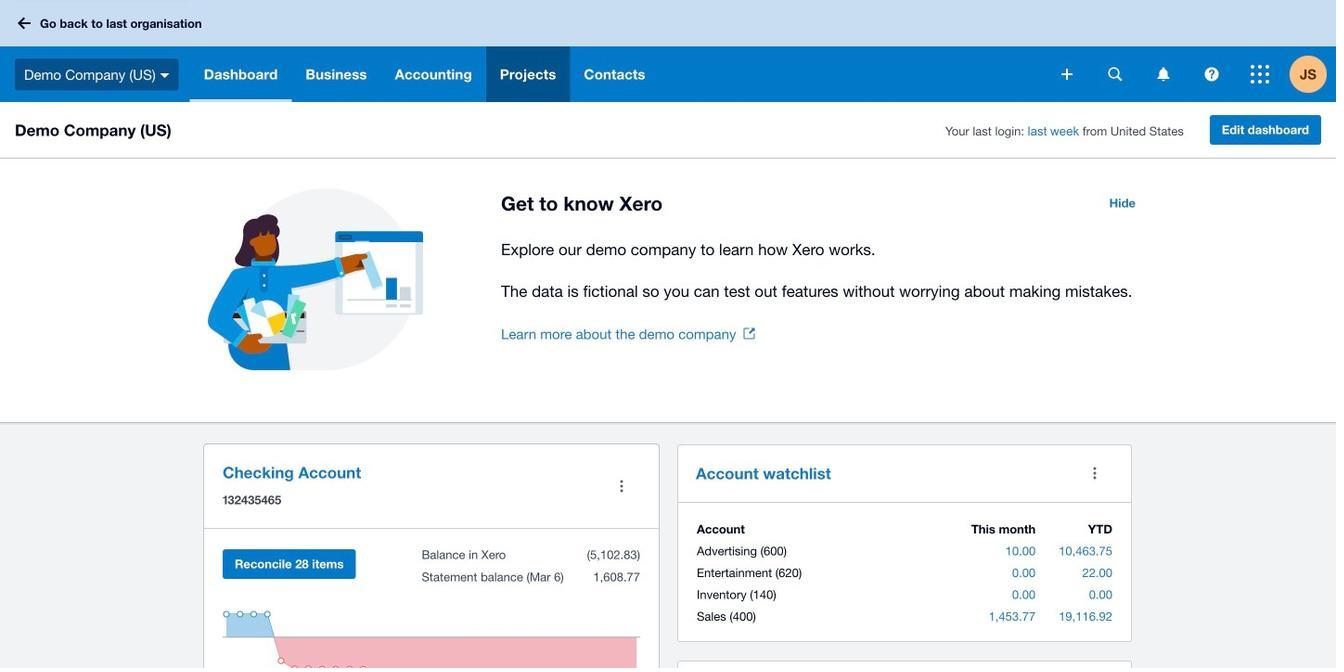 Task type: describe. For each thing, give the bounding box(es) containing it.
0 horizontal spatial svg image
[[1062, 69, 1073, 80]]

1 horizontal spatial svg image
[[1158, 67, 1170, 81]]

manage menu toggle image
[[603, 468, 640, 505]]



Task type: vqa. For each thing, say whether or not it's contained in the screenshot.
leftmost svg image
yes



Task type: locate. For each thing, give the bounding box(es) containing it.
svg image
[[18, 17, 31, 29], [1251, 65, 1270, 84], [1109, 67, 1122, 81], [1205, 67, 1219, 81], [160, 73, 170, 78]]

banner
[[0, 0, 1336, 102]]

svg image
[[1158, 67, 1170, 81], [1062, 69, 1073, 80]]

intro banner body element
[[501, 237, 1147, 304]]



